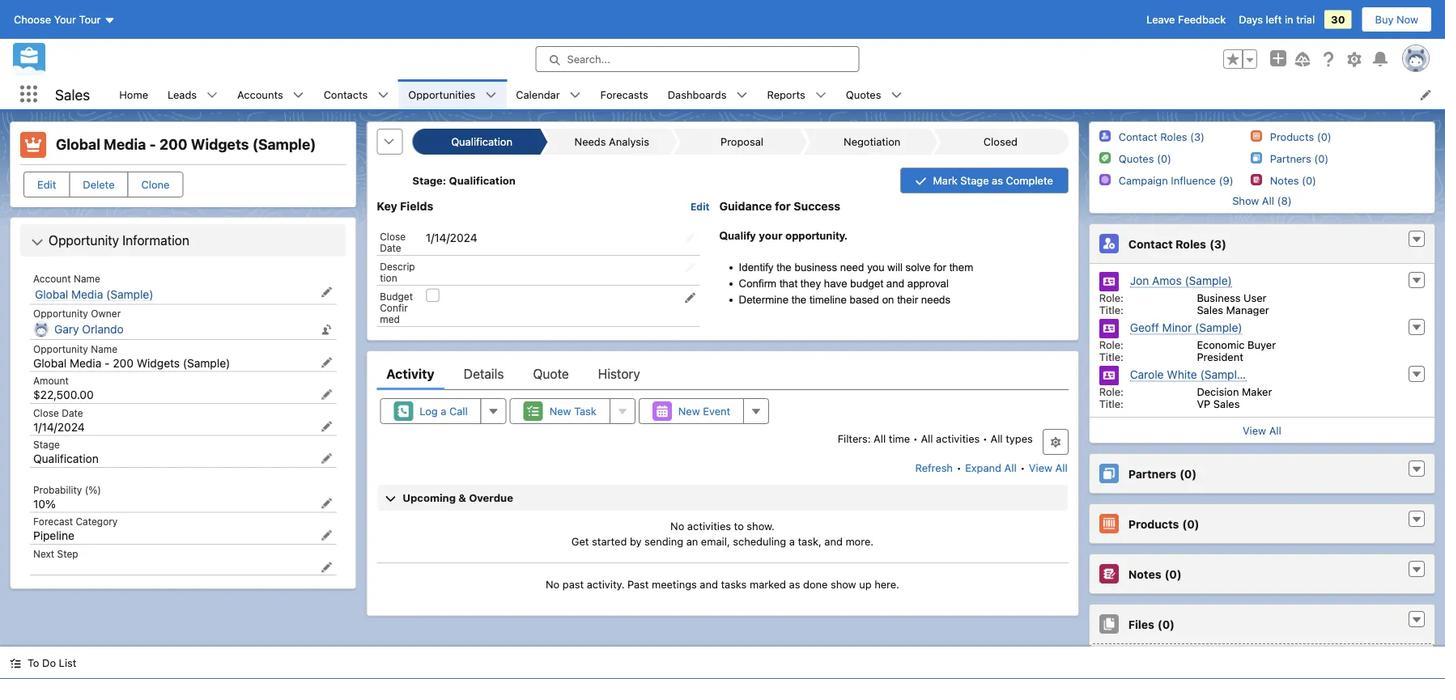 Task type: locate. For each thing, give the bounding box(es) containing it.
choose
[[14, 13, 51, 26]]

200 down the orlando
[[113, 356, 134, 370]]

0 horizontal spatial date
[[62, 407, 83, 419]]

0 vertical spatial 1/14/2024
[[426, 231, 478, 244]]

• right time
[[913, 432, 918, 444]]

needs analysis
[[575, 136, 650, 148]]

2 horizontal spatial and
[[887, 278, 905, 290]]

0 vertical spatial date
[[380, 242, 401, 253]]

0 vertical spatial role:
[[1100, 292, 1124, 304]]

opportunities list item
[[399, 79, 506, 109]]

probability (%)
[[33, 484, 101, 496]]

1 horizontal spatial close
[[380, 231, 406, 242]]

1 new from the left
[[550, 405, 571, 417]]

and inside no activities to show. get started by sending an email, scheduling a task, and more.
[[825, 536, 843, 548]]

new inside new task button
[[550, 405, 571, 417]]

(0) right products
[[1183, 517, 1200, 531]]

activities inside no activities to show. get started by sending an email, scheduling a task, and more.
[[688, 520, 731, 532]]

0 vertical spatial and
[[887, 278, 905, 290]]

sales manager
[[1197, 304, 1270, 316]]

0 vertical spatial view
[[1243, 424, 1267, 437]]

stage up fields at the left of the page
[[412, 175, 443, 187]]

list
[[110, 79, 1446, 109]]

stage
[[412, 175, 443, 187], [961, 175, 989, 187], [33, 439, 60, 451]]

text default image inside reports list item
[[815, 90, 827, 101]]

name for opportunity name
[[91, 343, 118, 355]]

key
[[377, 200, 397, 213]]

view all link down maker
[[1090, 417, 1435, 443]]

(sample) for global media (sample)
[[106, 288, 153, 301]]

partners (0)
[[1129, 467, 1197, 480]]

2 title: from the top
[[1100, 351, 1124, 363]]

role:
[[1100, 292, 1124, 304], [1100, 339, 1124, 351], [1100, 386, 1124, 398]]

global up amount
[[33, 356, 67, 370]]

all left time
[[874, 432, 886, 444]]

activities up email,
[[688, 520, 731, 532]]

0 vertical spatial edit
[[37, 179, 56, 191]]

campaign influence image
[[1100, 174, 1111, 186]]

edit probability (%) image
[[321, 498, 332, 509]]

qualification right :
[[449, 175, 516, 187]]

contact up quotes (0)
[[1119, 130, 1158, 143]]

owner
[[91, 308, 121, 320]]

opportunity up gary
[[33, 308, 88, 320]]

the up that
[[777, 261, 792, 274]]

1/14/2024
[[426, 231, 478, 244], [33, 420, 85, 434]]

qualification up probability (%)
[[33, 452, 99, 466]]

tab list
[[377, 358, 1069, 390]]

0 horizontal spatial close date
[[33, 407, 83, 419]]

0 horizontal spatial 200
[[113, 356, 134, 370]]

activities up refresh button
[[936, 432, 980, 444]]

0 horizontal spatial a
[[441, 405, 447, 417]]

contact roles (3) link
[[1119, 130, 1205, 143]]

1 vertical spatial close
[[33, 407, 59, 419]]

to
[[28, 657, 39, 669]]

title: down carole white (sample) icon
[[1100, 398, 1124, 410]]

text default image inside opportunity information dropdown button
[[31, 236, 44, 249]]

1 vertical spatial and
[[825, 536, 843, 548]]

global down "account"
[[35, 288, 68, 301]]

1 horizontal spatial view all link
[[1090, 417, 1435, 443]]

closed
[[984, 136, 1018, 148]]

role: up geoff minor (sample) icon
[[1100, 292, 1124, 304]]

no left past
[[546, 578, 560, 590]]

0 vertical spatial a
[[441, 405, 447, 417]]

edit left guidance
[[691, 201, 710, 213]]

1/14/2024 down fields at the left of the page
[[426, 231, 478, 244]]

(3)
[[1210, 237, 1227, 250]]

0 vertical spatial qualification
[[451, 136, 513, 148]]

new for new task
[[550, 405, 571, 417]]

media up "delete"
[[104, 136, 146, 153]]

0 vertical spatial close
[[380, 231, 406, 242]]

global right opportunity icon
[[56, 136, 100, 153]]

activity
[[387, 366, 435, 382]]

sales right "vp"
[[1214, 398, 1240, 410]]

1 horizontal spatial -
[[149, 136, 156, 153]]

view down maker
[[1243, 424, 1267, 437]]

text default image inside 'to do list' button
[[10, 658, 21, 669]]

1 horizontal spatial edit
[[691, 201, 710, 213]]

close down $22,500.00
[[33, 407, 59, 419]]

global media - 200 widgets (sample) down leads
[[56, 136, 316, 153]]

opportunity image
[[20, 132, 46, 158]]

0 horizontal spatial view all link
[[1029, 455, 1069, 481]]

view all link down types
[[1029, 455, 1069, 481]]

text default image inside accounts list item
[[293, 90, 304, 101]]

1/14/2024 down $22,500.00
[[33, 420, 85, 434]]

1 horizontal spatial stage
[[412, 175, 443, 187]]

your
[[54, 13, 76, 26]]

contact for contact roles (3)
[[1119, 130, 1158, 143]]

buy
[[1376, 13, 1394, 26]]

2 vertical spatial and
[[700, 578, 718, 590]]

to do list button
[[0, 647, 86, 680]]

opportunity information
[[49, 233, 189, 248]]

and
[[887, 278, 905, 290], [825, 536, 843, 548], [700, 578, 718, 590]]

edit opportunity name image
[[321, 357, 332, 369]]

in
[[1285, 13, 1294, 26]]

edit
[[37, 179, 56, 191], [691, 201, 710, 213]]

products (0)
[[1129, 517, 1200, 531]]

0 vertical spatial as
[[992, 175, 1003, 187]]

stage inside button
[[961, 175, 989, 187]]

budget confir med
[[380, 291, 413, 325]]

close date down $22,500.00
[[33, 407, 83, 419]]

started
[[592, 536, 627, 548]]

for up approval
[[934, 261, 947, 274]]

0 horizontal spatial no
[[546, 578, 560, 590]]

0 horizontal spatial as
[[789, 578, 801, 590]]

- up clone
[[149, 136, 156, 153]]

reports link
[[758, 79, 815, 109]]

1 horizontal spatial view
[[1243, 424, 1267, 437]]

2 vertical spatial role:
[[1100, 386, 1124, 398]]

0 vertical spatial sales
[[55, 86, 90, 103]]

1 horizontal spatial and
[[825, 536, 843, 548]]

0 vertical spatial name
[[74, 273, 100, 284]]

close up descrip
[[380, 231, 406, 242]]

quotes list item
[[836, 79, 912, 109]]

1 vertical spatial name
[[91, 343, 118, 355]]

0 vertical spatial close date
[[380, 231, 406, 253]]

1 horizontal spatial activities
[[936, 432, 980, 444]]

3 title: from the top
[[1100, 398, 1124, 410]]

history
[[598, 366, 640, 382]]

tasks
[[721, 578, 747, 590]]

•
[[913, 432, 918, 444], [983, 432, 988, 444], [957, 462, 962, 474], [1021, 462, 1026, 474]]

1 vertical spatial sales
[[1197, 304, 1224, 316]]

president
[[1197, 351, 1244, 363]]

(0) right the partners
[[1180, 467, 1197, 480]]

qualification inside path options list box
[[451, 136, 513, 148]]

all right expand all button on the right bottom of the page
[[1056, 462, 1068, 474]]

0 vertical spatial opportunity
[[49, 233, 119, 248]]

0 horizontal spatial new
[[550, 405, 571, 417]]

event
[[703, 405, 731, 417]]

0 vertical spatial global media - 200 widgets (sample)
[[56, 136, 316, 153]]

as left done
[[789, 578, 801, 590]]

1 title: from the top
[[1100, 304, 1124, 316]]

1 vertical spatial opportunity
[[33, 308, 88, 320]]

do
[[42, 657, 56, 669]]

new left event
[[679, 405, 700, 417]]

(sample) for jon amos (sample)
[[1185, 274, 1233, 287]]

and right task,
[[825, 536, 843, 548]]

0 vertical spatial title:
[[1100, 304, 1124, 316]]

opportunity for opportunity name
[[33, 343, 88, 355]]

tour
[[79, 13, 101, 26]]

0 horizontal spatial widgets
[[137, 356, 180, 370]]

need
[[841, 261, 865, 274]]

up
[[859, 578, 872, 590]]

0 vertical spatial 200
[[159, 136, 188, 153]]

1 horizontal spatial date
[[380, 242, 401, 253]]

text default image inside quotes list item
[[891, 90, 903, 101]]

qualify
[[720, 229, 756, 242]]

role: for geoff
[[1100, 339, 1124, 351]]

global media (sample)
[[35, 288, 153, 301]]

for inside identify the business need you will solve for them confirm that they have budget and approval determine the timeline based on their needs
[[934, 261, 947, 274]]

for up qualify your opportunity.
[[775, 200, 791, 213]]

edit button
[[23, 172, 70, 198]]

a inside no activities to show. get started by sending an email, scheduling a task, and more.
[[790, 536, 795, 548]]

solve
[[906, 261, 931, 274]]

geoff minor (sample)
[[1130, 321, 1243, 334]]

0 horizontal spatial edit
[[37, 179, 56, 191]]

1 vertical spatial -
[[105, 356, 110, 370]]

identify
[[739, 261, 774, 274]]

text default image
[[207, 90, 218, 101], [293, 90, 304, 101], [485, 90, 497, 101], [570, 90, 581, 101], [815, 90, 827, 101], [1412, 514, 1423, 526], [1412, 565, 1423, 576]]

1 vertical spatial no
[[546, 578, 560, 590]]

calendar list item
[[506, 79, 591, 109]]

title: up geoff minor (sample) icon
[[1100, 304, 1124, 316]]

2 horizontal spatial stage
[[961, 175, 989, 187]]

text default image
[[378, 90, 389, 101], [737, 90, 748, 101], [891, 90, 903, 101], [1412, 234, 1423, 245], [31, 236, 44, 249], [1412, 464, 1423, 475], [1412, 615, 1423, 626], [10, 658, 21, 669]]

media inside global media (sample) link
[[71, 288, 103, 301]]

0 horizontal spatial and
[[700, 578, 718, 590]]

no up sending
[[671, 520, 685, 532]]

sales up geoff minor (sample)
[[1197, 304, 1224, 316]]

2 vertical spatial title:
[[1100, 398, 1124, 410]]

1 vertical spatial view
[[1029, 462, 1053, 474]]

and down the will
[[887, 278, 905, 290]]

all down maker
[[1270, 424, 1282, 437]]

0 horizontal spatial for
[[775, 200, 791, 213]]

text default image inside calendar list item
[[570, 90, 581, 101]]

quotes (0)
[[1119, 152, 1172, 164]]

(0) right notes
[[1165, 568, 1182, 581]]

2 vertical spatial opportunity
[[33, 343, 88, 355]]

leave
[[1147, 13, 1176, 26]]

amount
[[33, 375, 69, 387]]

1 vertical spatial a
[[790, 536, 795, 548]]

filters:
[[838, 432, 871, 444]]

0 vertical spatial the
[[777, 261, 792, 274]]

1 role: from the top
[[1100, 292, 1124, 304]]

quotes image
[[1100, 152, 1111, 164]]

name up global media (sample)
[[74, 273, 100, 284]]

1 vertical spatial 1/14/2024
[[33, 420, 85, 434]]

list
[[59, 657, 76, 669]]

title:
[[1100, 304, 1124, 316], [1100, 351, 1124, 363], [1100, 398, 1124, 410]]

a left task,
[[790, 536, 795, 548]]

partners image
[[1251, 152, 1262, 164]]

to do list
[[28, 657, 76, 669]]

date down $22,500.00
[[62, 407, 83, 419]]

accounts list item
[[228, 79, 314, 109]]

text default image inside opportunities list item
[[485, 90, 497, 101]]

text default image inside leads list item
[[207, 90, 218, 101]]

• left expand
[[957, 462, 962, 474]]

1 horizontal spatial 1/14/2024
[[426, 231, 478, 244]]

feedback
[[1178, 13, 1226, 26]]

contact up jon
[[1129, 237, 1173, 250]]

2 vertical spatial qualification
[[33, 452, 99, 466]]

notes image
[[1251, 174, 1262, 186]]

1 horizontal spatial new
[[679, 405, 700, 417]]

leads list item
[[158, 79, 228, 109]]

account
[[33, 273, 71, 284]]

0 horizontal spatial close
[[33, 407, 59, 419]]

title: up carole white (sample) icon
[[1100, 351, 1124, 363]]

stage : qualification
[[412, 175, 516, 187]]

2 vertical spatial sales
[[1214, 398, 1240, 410]]

stage up the probability
[[33, 439, 60, 451]]

media down opportunity name in the bottom of the page
[[70, 356, 101, 370]]

1 vertical spatial for
[[934, 261, 947, 274]]

reports
[[767, 88, 806, 100]]

guidance for success
[[720, 200, 841, 213]]

1 vertical spatial as
[[789, 578, 801, 590]]

1 vertical spatial contact
[[1129, 237, 1173, 250]]

budget
[[380, 291, 413, 302]]

business
[[1197, 292, 1241, 304]]

account name
[[33, 273, 100, 284]]

1 vertical spatial activities
[[688, 520, 731, 532]]

1 horizontal spatial a
[[790, 536, 795, 548]]

media up opportunity owner
[[71, 288, 103, 301]]

role: up carole white (sample) icon
[[1100, 339, 1124, 351]]

1 horizontal spatial as
[[992, 175, 1003, 187]]

qualification up stage : qualification
[[451, 136, 513, 148]]

dashboards list item
[[658, 79, 758, 109]]

date up descrip
[[380, 242, 401, 253]]

roles
[[1176, 237, 1207, 250]]

next step
[[33, 548, 78, 560]]

close date up descrip
[[380, 231, 406, 253]]

new left task
[[550, 405, 571, 417]]

• down types
[[1021, 462, 1026, 474]]

2 new from the left
[[679, 405, 700, 417]]

global media - 200 widgets (sample)
[[56, 136, 316, 153], [33, 356, 230, 370]]

opportunity
[[49, 233, 119, 248], [33, 308, 88, 320], [33, 343, 88, 355]]

them
[[950, 261, 974, 274]]

quote link
[[533, 358, 569, 390]]

1 vertical spatial role:
[[1100, 339, 1124, 351]]

new event button
[[639, 398, 744, 424]]

-
[[149, 136, 156, 153], [105, 356, 110, 370]]

:
[[443, 175, 447, 187]]

here.
[[875, 578, 900, 590]]

no inside no activities to show. get started by sending an email, scheduling a task, and more.
[[671, 520, 685, 532]]

role: for jon
[[1100, 292, 1124, 304]]

opportunity up account name
[[49, 233, 119, 248]]

a right 'log'
[[441, 405, 447, 417]]

negotiation link
[[811, 129, 931, 155]]

sales
[[55, 86, 90, 103], [1197, 304, 1224, 316], [1214, 398, 1240, 410]]

sales for sales
[[55, 86, 90, 103]]

group
[[1224, 49, 1258, 69]]

sales for sales manager
[[1197, 304, 1224, 316]]

global media - 200 widgets (sample) down the orlando
[[33, 356, 230, 370]]

as
[[992, 175, 1003, 187], [789, 578, 801, 590]]

1 vertical spatial media
[[71, 288, 103, 301]]

• up expand
[[983, 432, 988, 444]]

3 role: from the top
[[1100, 386, 1124, 398]]

0 vertical spatial contact
[[1119, 130, 1158, 143]]

marked
[[750, 578, 786, 590]]

edit next step image
[[321, 562, 332, 573]]

1 vertical spatial title:
[[1100, 351, 1124, 363]]

contact roles (3)
[[1119, 130, 1205, 143]]

1 horizontal spatial close date
[[380, 231, 406, 253]]

opportunity inside dropdown button
[[49, 233, 119, 248]]

- down the orlando
[[105, 356, 110, 370]]

geoff
[[1130, 321, 1160, 334]]

edit down opportunity icon
[[37, 179, 56, 191]]

fields
[[400, 200, 434, 213]]

2 role: from the top
[[1100, 339, 1124, 351]]

to
[[734, 520, 744, 532]]

contacts
[[324, 88, 368, 100]]

sales left home link
[[55, 86, 90, 103]]

opportunity down gary
[[33, 343, 88, 355]]

0 vertical spatial view all link
[[1090, 417, 1435, 443]]

stage right the 'mark' at the right of page
[[961, 175, 989, 187]]

1 horizontal spatial no
[[671, 520, 685, 532]]

0 horizontal spatial activities
[[688, 520, 731, 532]]

1 horizontal spatial 200
[[159, 136, 188, 153]]

files element
[[1089, 604, 1436, 680]]

role: down geoff minor (sample) icon
[[1100, 386, 1124, 398]]

(sample)
[[252, 136, 316, 153], [1185, 274, 1233, 287], [106, 288, 153, 301], [1196, 321, 1243, 334], [183, 356, 230, 370], [1201, 368, 1248, 381]]

log
[[420, 405, 438, 417]]

and left tasks
[[700, 578, 718, 590]]

products (0) link
[[1271, 130, 1332, 143]]

information
[[123, 233, 189, 248]]

1 horizontal spatial for
[[934, 261, 947, 274]]

an
[[687, 536, 698, 548]]

calendar link
[[506, 79, 570, 109]]

0 vertical spatial widgets
[[191, 136, 249, 153]]

view inside contact roles element
[[1243, 424, 1267, 437]]

0 vertical spatial no
[[671, 520, 685, 532]]

new for new event
[[679, 405, 700, 417]]

text default image inside contact roles element
[[1412, 234, 1423, 245]]

and inside identify the business need you will solve for them confirm that they have budget and approval determine the timeline based on their needs
[[887, 278, 905, 290]]

edit amount image
[[321, 389, 332, 401]]

notes (0)
[[1271, 174, 1317, 186]]

as left complete
[[992, 175, 1003, 187]]

view down types
[[1029, 462, 1053, 474]]

new inside new event button
[[679, 405, 700, 417]]

jon
[[1130, 274, 1149, 287]]

2 vertical spatial global
[[33, 356, 67, 370]]

days
[[1239, 13, 1263, 26]]

gary orlando
[[54, 323, 124, 336]]

name down the orlando
[[91, 343, 118, 355]]

all inside contact roles element
[[1270, 424, 1282, 437]]

text default image for opportunities
[[485, 90, 497, 101]]

the down that
[[792, 294, 807, 306]]

(0) right files
[[1158, 618, 1175, 631]]

(0) inside files "element"
[[1158, 618, 1175, 631]]

200 up clone
[[159, 136, 188, 153]]

0 horizontal spatial stage
[[33, 439, 60, 451]]

edit stage image
[[321, 453, 332, 464]]

0 vertical spatial media
[[104, 136, 146, 153]]

meetings
[[652, 578, 697, 590]]

mark stage as complete button
[[900, 168, 1069, 194]]

contact
[[1119, 130, 1158, 143], [1129, 237, 1173, 250]]



Task type: describe. For each thing, give the bounding box(es) containing it.
opportunity owner
[[33, 308, 121, 320]]

campaign influence (9) link
[[1119, 174, 1234, 187]]

1 vertical spatial date
[[62, 407, 83, 419]]

show
[[1233, 194, 1260, 207]]

choose your tour button
[[13, 6, 116, 32]]

refresh • expand all • view all
[[916, 462, 1068, 474]]

upcoming
[[403, 492, 456, 504]]

10%
[[33, 497, 56, 511]]

contact for contact roles (3)
[[1129, 237, 1173, 250]]

upcoming & overdue button
[[378, 485, 1068, 511]]

all left types
[[991, 432, 1003, 444]]

title: for jon amos (sample)
[[1100, 304, 1124, 316]]

opportunity for opportunity owner
[[33, 308, 88, 320]]

get
[[572, 536, 589, 548]]

text default image inside files "element"
[[1412, 615, 1423, 626]]

mark
[[933, 175, 958, 187]]

forecasts
[[601, 88, 649, 100]]

roles (3)
[[1161, 130, 1205, 143]]

jon amos (sample) link
[[1130, 274, 1233, 288]]

buy now
[[1376, 13, 1419, 26]]

(8)
[[1278, 194, 1292, 207]]

stage for stage : qualification
[[412, 175, 443, 187]]

budget
[[851, 278, 884, 290]]

edit inside button
[[37, 179, 56, 191]]

contacts list item
[[314, 79, 399, 109]]

activity link
[[387, 358, 435, 390]]

name for account name
[[74, 273, 100, 284]]

partners (0)
[[1271, 152, 1329, 164]]

opportunity for opportunity information
[[49, 233, 119, 248]]

expand all button
[[965, 455, 1018, 481]]

text default image for reports
[[815, 90, 827, 101]]

0 vertical spatial global
[[56, 136, 100, 153]]

have
[[824, 278, 848, 290]]

quotes
[[846, 88, 882, 100]]

files (0)
[[1129, 618, 1175, 631]]

jon amos (sample) image
[[1100, 272, 1119, 292]]

list containing home
[[110, 79, 1446, 109]]

gary orlando link
[[54, 323, 124, 337]]

1 vertical spatial global
[[35, 288, 68, 301]]

refresh button
[[915, 455, 954, 481]]

qualification link
[[421, 129, 540, 155]]

economic
[[1197, 339, 1245, 351]]

(0) for partners (0)
[[1180, 467, 1197, 480]]

1 vertical spatial close date
[[33, 407, 83, 419]]

text default image for leads
[[207, 90, 218, 101]]

forecast category
[[33, 516, 118, 528]]

guidance
[[720, 200, 772, 213]]

0 horizontal spatial -
[[105, 356, 110, 370]]

mark stage as complete
[[933, 175, 1054, 187]]

opportunities link
[[399, 79, 485, 109]]

maker
[[1242, 386, 1273, 398]]

details link
[[464, 358, 504, 390]]

calendar
[[516, 88, 560, 100]]

med
[[380, 313, 400, 325]]

descrip
[[380, 261, 415, 272]]

text default image inside dashboards list item
[[737, 90, 748, 101]]

reports list item
[[758, 79, 836, 109]]

0 vertical spatial -
[[149, 136, 156, 153]]

0 vertical spatial for
[[775, 200, 791, 213]]

on
[[883, 294, 895, 306]]

1 vertical spatial 200
[[113, 356, 134, 370]]

view all
[[1243, 424, 1282, 437]]

their
[[898, 294, 919, 306]]

0 horizontal spatial view
[[1029, 462, 1053, 474]]

descrip tion
[[380, 261, 415, 283]]

details
[[464, 366, 504, 382]]

all left (8)
[[1263, 194, 1275, 207]]

you
[[868, 261, 885, 274]]

&
[[459, 492, 466, 504]]

as inside button
[[992, 175, 1003, 187]]

needs
[[575, 136, 606, 148]]

scheduling
[[733, 536, 787, 548]]

(0) for products (0)
[[1183, 517, 1200, 531]]

confir
[[380, 302, 408, 313]]

0 vertical spatial activities
[[936, 432, 980, 444]]

edit account name image
[[321, 287, 332, 298]]

geoff minor (sample) image
[[1100, 319, 1119, 339]]

path options list box
[[412, 129, 1069, 155]]

leave feedback
[[1147, 13, 1226, 26]]

business user
[[1197, 292, 1267, 304]]

no for past
[[546, 578, 560, 590]]

log a call
[[420, 405, 468, 417]]

1 vertical spatial edit
[[691, 201, 710, 213]]

tab list containing activity
[[377, 358, 1069, 390]]

home
[[119, 88, 148, 100]]

text default image for accounts
[[293, 90, 304, 101]]

(sample) for geoff minor (sample)
[[1196, 321, 1243, 334]]

a inside button
[[441, 405, 447, 417]]

title: for geoff minor (sample)
[[1100, 351, 1124, 363]]

text default image for calendar
[[570, 90, 581, 101]]

(0) for files (0)
[[1158, 618, 1175, 631]]

no for activities
[[671, 520, 685, 532]]

negotiation
[[844, 136, 901, 148]]

all right expand
[[1005, 462, 1017, 474]]

needs analysis link
[[551, 129, 670, 155]]

title: for carole white (sample)
[[1100, 398, 1124, 410]]

determine
[[739, 294, 789, 306]]

(sample) for carole white (sample)
[[1201, 368, 1248, 381]]

based
[[850, 294, 880, 306]]

they
[[801, 278, 821, 290]]

edit close date image
[[321, 421, 332, 432]]

edit forecast category image
[[321, 530, 332, 541]]

contact roles element
[[1089, 224, 1436, 444]]

key fields
[[377, 200, 434, 213]]

economic buyer
[[1197, 339, 1276, 351]]

days left in trial
[[1239, 13, 1315, 26]]

call
[[449, 405, 468, 417]]

forecasts link
[[591, 79, 658, 109]]

contact roles image
[[1100, 130, 1111, 142]]

success
[[794, 200, 841, 213]]

1 vertical spatial global media - 200 widgets (sample)
[[33, 356, 230, 370]]

1 vertical spatial widgets
[[137, 356, 180, 370]]

products image
[[1251, 130, 1262, 142]]

(0) for notes (0)
[[1165, 568, 1182, 581]]

2 vertical spatial media
[[70, 356, 101, 370]]

notes (0) link
[[1271, 174, 1317, 187]]

partners (0) link
[[1271, 152, 1329, 165]]

step
[[57, 548, 78, 560]]

contact roles (3)
[[1129, 237, 1227, 250]]

home link
[[110, 79, 158, 109]]

gary
[[54, 323, 79, 336]]

1 vertical spatial the
[[792, 294, 807, 306]]

past
[[563, 578, 584, 590]]

user
[[1244, 292, 1267, 304]]

approval
[[908, 278, 949, 290]]

notes (0)
[[1129, 568, 1182, 581]]

time
[[889, 432, 911, 444]]

text default image inside contacts list item
[[378, 90, 389, 101]]

1 vertical spatial view all link
[[1029, 455, 1069, 481]]

1 vertical spatial qualification
[[449, 175, 516, 187]]

vp sales
[[1197, 398, 1240, 410]]

minor
[[1163, 321, 1192, 334]]

files
[[1129, 618, 1155, 631]]

false image
[[426, 288, 440, 302]]

manager
[[1227, 304, 1270, 316]]

stage for stage
[[33, 439, 60, 451]]

1 horizontal spatial widgets
[[191, 136, 249, 153]]

all right time
[[921, 432, 933, 444]]

buyer
[[1248, 339, 1276, 351]]

leads link
[[158, 79, 207, 109]]

opportunity name
[[33, 343, 118, 355]]

0 horizontal spatial 1/14/2024
[[33, 420, 85, 434]]

carole white (sample) image
[[1100, 366, 1119, 386]]

geoff minor (sample) link
[[1130, 321, 1243, 335]]

role: for carole
[[1100, 386, 1124, 398]]

show all (8) link
[[1233, 194, 1292, 207]]

leave feedback link
[[1147, 13, 1226, 26]]



Task type: vqa. For each thing, say whether or not it's contained in the screenshot.


